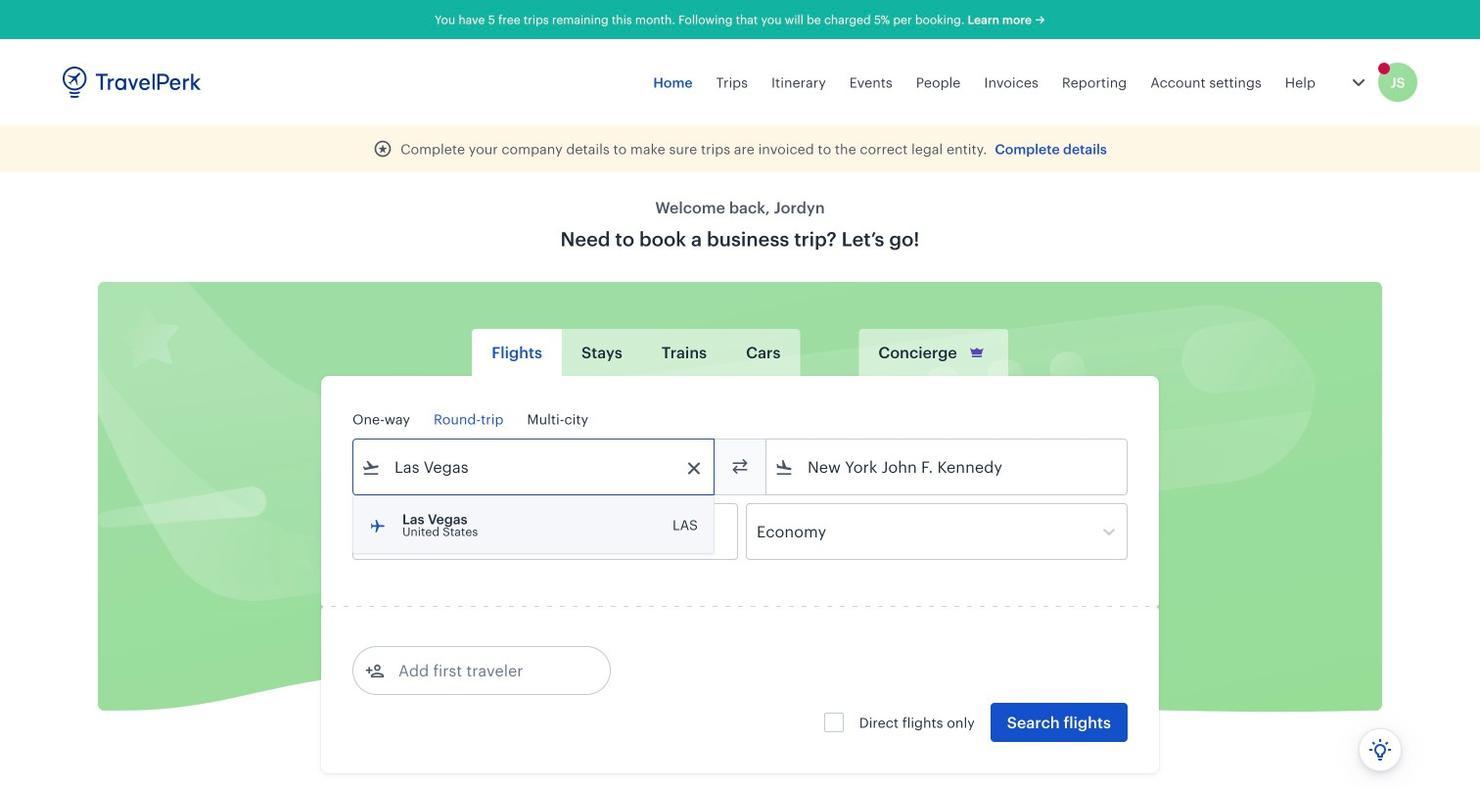 Task type: describe. For each thing, give the bounding box(es) containing it.
Add first traveler search field
[[385, 655, 588, 686]]

Depart text field
[[381, 504, 483, 559]]



Task type: locate. For each thing, give the bounding box(es) containing it.
To search field
[[794, 451, 1101, 483]]

Return text field
[[497, 504, 599, 559]]

From search field
[[381, 451, 688, 483]]



Task type: vqa. For each thing, say whether or not it's contained in the screenshot.
the Return text box
yes



